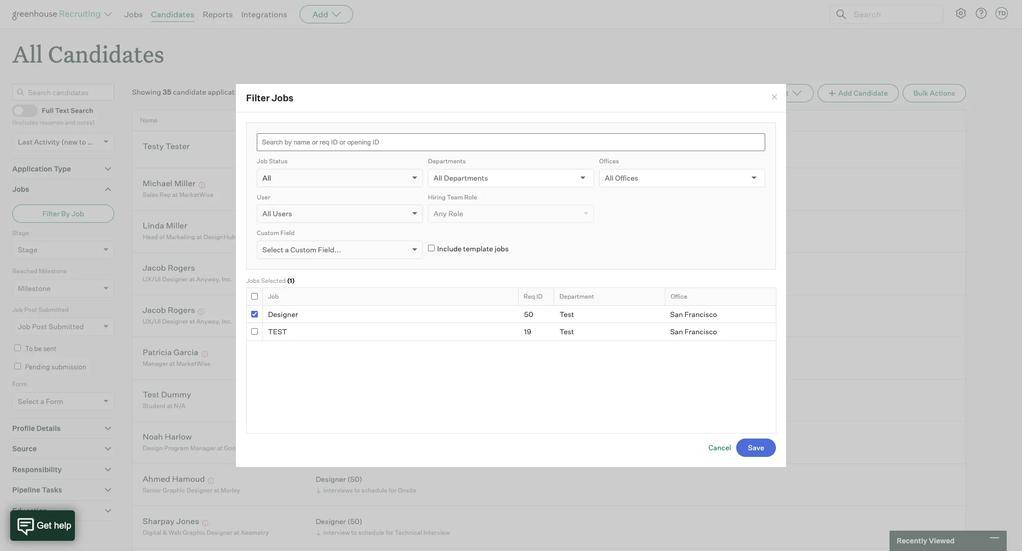 Task type: vqa. For each thing, say whether or not it's contained in the screenshot.


Task type: describe. For each thing, give the bounding box(es) containing it.
filter jobs dialog
[[235, 84, 787, 468]]

in for jacob rogers
[[372, 318, 377, 326]]

patricia garcia
[[143, 347, 198, 357]]

onsite
[[398, 487, 416, 495]]

2 inc. from the top
[[222, 318, 232, 326]]

at inside test dummy student at n/a
[[167, 403, 173, 410]]

manager at marketwise
[[143, 360, 211, 368]]

2 (50) from the top
[[347, 433, 362, 442]]

application for head of marketing at designhub
[[379, 233, 412, 241]]

selected
[[261, 277, 286, 285]]

team
[[447, 193, 463, 201]]

(includes
[[12, 119, 38, 126]]

reached milestone
[[12, 268, 67, 275]]

sent
[[43, 345, 56, 353]]

reached milestone element
[[12, 267, 114, 305]]

test for 19
[[560, 328, 574, 336]]

reports
[[203, 9, 233, 19]]

search
[[71, 106, 93, 115]]

35
[[163, 88, 171, 96]]

san for 19
[[670, 328, 683, 336]]

in for michael miller
[[372, 191, 377, 199]]

2023
[[365, 151, 379, 159]]

sharpay
[[143, 516, 174, 527]]

Search by name or req ID or opening ID field
[[257, 134, 765, 151]]

old)
[[88, 137, 101, 146]]

name
[[140, 117, 158, 124]]

test (19) collect feedback in application review for jacob rogers
[[316, 306, 433, 326]]

(19) for sales rep at marketwise
[[336, 179, 349, 188]]

ahmed
[[143, 474, 170, 484]]

jobs selected (1)
[[246, 277, 295, 285]]

of
[[159, 233, 165, 241]]

san francisco for 19
[[670, 328, 717, 336]]

student
[[143, 403, 166, 410]]

add for add candidate
[[838, 89, 852, 97]]

francisco for 19
[[685, 328, 717, 336]]

filter by job button
[[12, 205, 114, 223]]

0 vertical spatial departments
[[428, 157, 466, 165]]

program
[[164, 445, 189, 453]]

test dummy student at n/a
[[143, 390, 191, 410]]

2 interview from the left
[[423, 529, 450, 537]]

hamoud
[[172, 474, 205, 484]]

2 review from the top
[[413, 233, 433, 241]]

0 vertical spatial post
[[24, 306, 37, 314]]

michael miller link
[[143, 178, 196, 190]]

field
[[280, 229, 295, 237]]

resumes
[[39, 119, 64, 126]]

designhub
[[204, 233, 236, 241]]

test dummy link
[[143, 390, 191, 401]]

at right rep
[[172, 191, 178, 199]]

patricia garcia has been in application review for more than 5 days image
[[200, 351, 209, 357]]

test for sales rep at marketwise
[[316, 179, 335, 188]]

greenhouse recruiting image
[[12, 8, 104, 20]]

at inside jacob rogers ux/ui designer at anyway, inc.
[[189, 276, 195, 283]]

head
[[143, 233, 158, 241]]

0 vertical spatial job post submitted
[[12, 306, 69, 314]]

review for jacob rogers
[[413, 318, 433, 326]]

1 horizontal spatial custom
[[290, 245, 316, 254]]

filter jobs
[[246, 92, 293, 104]]

francisco for 50
[[685, 310, 717, 319]]

close image
[[770, 93, 779, 101]]

inc. inside jacob rogers ux/ui designer at anyway, inc.
[[222, 276, 232, 283]]

(19) inside the test (19) rejected oct 23, 2023
[[336, 139, 349, 148]]

test inside filter jobs "dialog"
[[268, 328, 287, 336]]

field...
[[318, 245, 341, 254]]

all offices
[[605, 174, 638, 182]]

at inside linda miller head of marketing at designhub
[[197, 233, 202, 241]]

ux/ui inside jacob rogers ux/ui designer at anyway, inc.
[[143, 276, 161, 283]]

xeometry
[[241, 529, 269, 537]]

0 vertical spatial stage
[[12, 229, 29, 237]]

jobs link
[[124, 9, 143, 19]]

for for ahmed hamoud
[[389, 487, 396, 495]]

michael miller
[[143, 178, 196, 188]]

jacob rogers has been in application review for more than 5 days image
[[197, 309, 206, 315]]

0 vertical spatial offices
[[599, 157, 619, 165]]

reset filters
[[28, 532, 68, 541]]

last activity (new to old)
[[18, 137, 101, 146]]

notes)
[[77, 119, 95, 126]]

ux/ui designer at anyway, inc.
[[143, 318, 232, 326]]

michael miller has been in application review for more than 5 days image
[[197, 182, 206, 188]]

job inside filter by job button
[[71, 209, 84, 218]]

office
[[671, 293, 687, 301]]

sales rep at marketwise
[[143, 191, 213, 199]]

0 vertical spatial submitted
[[38, 306, 69, 314]]

profile
[[12, 424, 35, 433]]

integrations link
[[241, 9, 287, 19]]

and
[[65, 119, 75, 126]]

linda miller head of marketing at designhub
[[143, 220, 236, 241]]

miller for michael
[[174, 178, 196, 188]]

full text search (includes resumes and notes)
[[12, 106, 95, 126]]

0 vertical spatial milestone
[[39, 268, 67, 275]]

feedback for michael miller
[[345, 191, 371, 199]]

jacob rogers link for ux/ui
[[143, 305, 195, 317]]

req id
[[524, 293, 543, 301]]

at inside noah harlow design program manager at google
[[217, 445, 223, 453]]

td button
[[993, 5, 1010, 21]]

all for all users
[[262, 209, 271, 218]]

jacob rogers
[[143, 305, 195, 315]]

designer (50) interview to schedule for technical interview
[[316, 517, 450, 537]]

department
[[559, 293, 594, 301]]

recently
[[897, 537, 927, 546]]

2 feedback from the top
[[345, 233, 371, 241]]

interview to schedule for technical interview link
[[314, 528, 453, 538]]

add candidate
[[838, 89, 888, 97]]

by
[[61, 209, 70, 218]]

add candidate link
[[818, 84, 899, 103]]

candidates link
[[151, 9, 194, 19]]

1 interview from the left
[[323, 529, 350, 537]]

full
[[42, 106, 54, 115]]

jacob for jacob rogers ux/ui designer at anyway, inc.
[[143, 263, 166, 273]]

test (19) rejected oct 23, 2023
[[316, 139, 379, 159]]

1 (50) from the top
[[347, 264, 362, 272]]

sharpay jones link
[[143, 516, 199, 528]]

actions
[[930, 89, 955, 97]]

test (19) collect feedback in application review for michael miller
[[316, 179, 433, 199]]

0 vertical spatial custom
[[257, 229, 279, 237]]

reset
[[28, 532, 46, 541]]

at left xeometry
[[234, 529, 239, 537]]

n/a
[[174, 403, 185, 410]]

req
[[524, 293, 535, 301]]

for for sharpay jones
[[385, 529, 393, 537]]

test inside the test (19) rejected oct 23, 2023
[[316, 139, 335, 148]]

designer (50) for rogers
[[316, 264, 362, 272]]

interviews
[[323, 487, 353, 495]]

a for custom
[[285, 245, 289, 254]]

testy
[[143, 141, 164, 151]]

web
[[168, 529, 181, 537]]

form element
[[12, 380, 114, 418]]

sales
[[143, 191, 158, 199]]

all departments
[[434, 174, 488, 182]]

reports link
[[203, 9, 233, 19]]

stage element
[[12, 228, 114, 267]]

bulk actions link
[[903, 84, 966, 103]]

reset filters button
[[12, 527, 73, 546]]

linda miller link
[[143, 220, 187, 232]]

1 vertical spatial marketwise
[[176, 360, 211, 368]]

add for add
[[312, 9, 328, 19]]

ahmed hamoud has been in onsite for more than 21 days image
[[207, 478, 216, 484]]

report
[[766, 89, 789, 97]]

50
[[524, 310, 533, 319]]

1 vertical spatial graphic
[[183, 529, 205, 537]]

1 vertical spatial milestone
[[18, 284, 51, 293]]

at down ahmed hamoud has been in onsite for more than 21 days icon
[[214, 487, 219, 495]]

user
[[257, 193, 270, 201]]

2 test (19) collect feedback in application review from the top
[[316, 221, 433, 241]]

design
[[143, 445, 163, 453]]

be
[[34, 345, 42, 353]]

1 vertical spatial role
[[448, 209, 463, 218]]

filter for filter by job
[[42, 209, 60, 218]]

jones
[[176, 516, 199, 527]]

digital & web graphic designer at xeometry
[[143, 529, 269, 537]]



Task type: locate. For each thing, give the bounding box(es) containing it.
filter for filter jobs
[[246, 92, 270, 104]]

cancel
[[708, 444, 731, 452]]

designer inside designer (50) interviews to schedule for onsite
[[316, 475, 346, 484]]

1 vertical spatial add
[[838, 89, 852, 97]]

1 horizontal spatial a
[[285, 245, 289, 254]]

graphic down 'ahmed hamoud' link
[[163, 487, 185, 495]]

google
[[224, 445, 244, 453]]

at right marketing
[[197, 233, 202, 241]]

schedule left onsite
[[361, 487, 387, 495]]

1 vertical spatial stage
[[18, 246, 37, 254]]

0 vertical spatial jacob rogers link
[[143, 263, 195, 274]]

at up jacob rogers
[[189, 276, 195, 283]]

1 vertical spatial jacob rogers link
[[143, 305, 195, 317]]

1 san francisco from the top
[[670, 310, 717, 319]]

anyway,
[[196, 276, 220, 283], [196, 318, 220, 326]]

submitted up sent
[[48, 323, 84, 331]]

template
[[463, 245, 493, 253]]

0 vertical spatial miller
[[174, 178, 196, 188]]

candidates right 'jobs' link
[[151, 9, 194, 19]]

3 collect feedback in application review link from the top
[[314, 317, 436, 327]]

senior
[[143, 487, 161, 495]]

miller for linda
[[166, 220, 187, 231]]

select inside form element
[[18, 397, 39, 406]]

1 horizontal spatial form
[[46, 397, 63, 406]]

1 vertical spatial select
[[18, 397, 39, 406]]

0 vertical spatial marketwise
[[179, 191, 213, 199]]

manager right program
[[190, 445, 216, 453]]

at
[[172, 191, 178, 199], [197, 233, 202, 241], [189, 276, 195, 283], [189, 318, 195, 326], [169, 360, 175, 368], [167, 403, 173, 410], [217, 445, 223, 453], [214, 487, 219, 495], [234, 529, 239, 537]]

jacob rogers link down of
[[143, 263, 195, 274]]

3 collect from the top
[[323, 318, 343, 326]]

checkmark image
[[17, 107, 24, 114]]

1 san from the top
[[670, 310, 683, 319]]

2 francisco from the top
[[685, 328, 717, 336]]

2 vertical spatial in
[[372, 318, 377, 326]]

1 vertical spatial custom
[[290, 245, 316, 254]]

bulk
[[913, 89, 928, 97]]

designer inside jacob rogers ux/ui designer at anyway, inc.
[[162, 276, 188, 283]]

anyway, down jacob rogers has been in application review for more than 5 days image
[[196, 318, 220, 326]]

1 vertical spatial to
[[354, 487, 360, 495]]

select inside filter jobs "dialog"
[[262, 245, 283, 254]]

manager inside noah harlow design program manager at google
[[190, 445, 216, 453]]

2 ux/ui from the top
[[143, 318, 161, 326]]

jacob inside jacob rogers ux/ui designer at anyway, inc.
[[143, 263, 166, 273]]

1 vertical spatial test (19) collect feedback in application review
[[316, 221, 433, 241]]

job post submitted up sent
[[18, 323, 84, 331]]

to left old)
[[79, 137, 86, 146]]

test for ux/ui designer at anyway, inc.
[[316, 306, 335, 315]]

include template jobs
[[437, 245, 509, 253]]

2 vertical spatial test (19) collect feedback in application review
[[316, 306, 433, 326]]

all for all offices
[[605, 174, 614, 182]]

0 vertical spatial role
[[464, 193, 477, 201]]

job status
[[257, 157, 288, 165]]

2 vertical spatial feedback
[[345, 318, 371, 326]]

role right any
[[448, 209, 463, 218]]

1 vertical spatial san francisco
[[670, 328, 717, 336]]

marketwise down garcia at the bottom left of the page
[[176, 360, 211, 368]]

1 vertical spatial in
[[372, 233, 377, 241]]

noah harlow design program manager at google
[[143, 432, 244, 453]]

departments
[[428, 157, 466, 165], [444, 174, 488, 182]]

1 vertical spatial offices
[[615, 174, 638, 182]]

rogers down marketing
[[168, 263, 195, 273]]

tester
[[165, 141, 190, 151]]

to be sent
[[25, 345, 56, 353]]

interview right technical
[[423, 529, 450, 537]]

2 jacob from the top
[[143, 305, 166, 315]]

1 vertical spatial submitted
[[48, 323, 84, 331]]

select for select a custom field...
[[262, 245, 283, 254]]

test inside test dummy student at n/a
[[143, 390, 159, 400]]

to inside designer (50) interview to schedule for technical interview
[[351, 529, 357, 537]]

jacob down head
[[143, 263, 166, 273]]

education
[[12, 507, 47, 515]]

1 vertical spatial post
[[32, 323, 47, 331]]

jacob for jacob rogers
[[143, 305, 166, 315]]

3 review from the top
[[413, 318, 433, 326]]

1 francisco from the top
[[685, 310, 717, 319]]

1 jacob from the top
[[143, 263, 166, 273]]

include
[[437, 245, 462, 253]]

interview down interviews
[[323, 529, 350, 537]]

1 vertical spatial review
[[413, 233, 433, 241]]

viewed
[[929, 537, 955, 546]]

0 vertical spatial jacob
[[143, 263, 166, 273]]

departments up team
[[444, 174, 488, 182]]

0 horizontal spatial select
[[18, 397, 39, 406]]

miller up 'sales rep at marketwise'
[[174, 178, 196, 188]]

test for head of marketing at designhub
[[316, 221, 335, 230]]

dummy
[[161, 390, 191, 400]]

0 vertical spatial manager
[[143, 360, 168, 368]]

2 designer (50) from the top
[[316, 433, 362, 442]]

san
[[670, 310, 683, 319], [670, 328, 683, 336]]

jacob rogers link for designer
[[143, 263, 195, 274]]

1 collect from the top
[[323, 191, 343, 199]]

id
[[536, 293, 543, 301]]

hiring
[[428, 193, 446, 201]]

4 (19) from the top
[[336, 306, 349, 315]]

Include template jobs checkbox
[[428, 245, 435, 252]]

application for sales rep at marketwise
[[379, 191, 412, 199]]

job post submitted down reached milestone element
[[12, 306, 69, 314]]

2 jacob rogers link from the top
[[143, 305, 195, 317]]

4 (50) from the top
[[347, 517, 362, 526]]

all for all departments
[[434, 174, 442, 182]]

select
[[262, 245, 283, 254], [18, 397, 39, 406]]

submitted down reached milestone element
[[38, 306, 69, 314]]

0 vertical spatial form
[[12, 381, 27, 388]]

3 (50) from the top
[[347, 475, 362, 484]]

stage
[[12, 229, 29, 237], [18, 246, 37, 254]]

manager down patricia
[[143, 360, 168, 368]]

1 review from the top
[[413, 191, 433, 199]]

source
[[12, 445, 37, 454]]

(19) for head of marketing at designhub
[[336, 221, 349, 230]]

1 inc. from the top
[[222, 276, 232, 283]]

for
[[389, 487, 396, 495], [385, 529, 393, 537]]

1 vertical spatial form
[[46, 397, 63, 406]]

schedule inside designer (50) interviews to schedule for onsite
[[361, 487, 387, 495]]

last activity (new to old) option
[[18, 137, 101, 146]]

2 rogers from the top
[[168, 305, 195, 315]]

2 (19) from the top
[[336, 179, 349, 188]]

rogers up ux/ui designer at anyway, inc.
[[168, 305, 195, 315]]

0 vertical spatial collect feedback in application review link
[[314, 190, 436, 200]]

sharpay jones has been in technical interview for more than 14 days image
[[201, 521, 210, 527]]

filter inside filter jobs "dialog"
[[246, 92, 270, 104]]

application type
[[12, 164, 71, 173]]

status
[[269, 157, 288, 165]]

1 horizontal spatial add
[[838, 89, 852, 97]]

interviews to schedule for onsite link
[[314, 486, 419, 496]]

to down interviews to schedule for onsite link
[[351, 529, 357, 537]]

1 vertical spatial designer (50)
[[316, 433, 362, 442]]

test for 50
[[560, 310, 574, 319]]

patricia
[[143, 347, 172, 357]]

3 (19) from the top
[[336, 221, 349, 230]]

designer inside filter jobs "dialog"
[[268, 310, 298, 319]]

pipeline
[[12, 486, 40, 495]]

ux/ui up jacob rogers
[[143, 276, 161, 283]]

1 vertical spatial departments
[[444, 174, 488, 182]]

responsibility
[[12, 466, 62, 474]]

0 vertical spatial francisco
[[685, 310, 717, 319]]

2 vertical spatial collect feedback in application review link
[[314, 317, 436, 327]]

Search candidates field
[[12, 84, 114, 101]]

(50) inside designer (50) interview to schedule for technical interview
[[347, 517, 362, 526]]

0 vertical spatial san
[[670, 310, 683, 319]]

To be sent checkbox
[[14, 345, 21, 352]]

ahmed hamoud
[[143, 474, 205, 484]]

0 horizontal spatial add
[[312, 9, 328, 19]]

save
[[748, 444, 764, 452]]

role right team
[[464, 193, 477, 201]]

1 designer (50) from the top
[[316, 264, 362, 272]]

miller up marketing
[[166, 220, 187, 231]]

0 vertical spatial feedback
[[345, 191, 371, 199]]

cancel link
[[708, 444, 731, 452]]

noah
[[143, 432, 163, 442]]

1 vertical spatial manager
[[190, 445, 216, 453]]

digital
[[143, 529, 161, 537]]

0 vertical spatial to
[[79, 137, 86, 146]]

a inside form element
[[40, 397, 44, 406]]

departments up all departments
[[428, 157, 466, 165]]

2 anyway, from the top
[[196, 318, 220, 326]]

san for 50
[[670, 310, 683, 319]]

1 horizontal spatial select
[[262, 245, 283, 254]]

0 vertical spatial add
[[312, 9, 328, 19]]

miller inside linda miller head of marketing at designhub
[[166, 220, 187, 231]]

rejected
[[316, 151, 342, 159]]

2 collect feedback in application review link from the top
[[314, 232, 436, 242]]

select down custom field
[[262, 245, 283, 254]]

1 vertical spatial francisco
[[685, 328, 717, 336]]

1 vertical spatial jacob
[[143, 305, 166, 315]]

to right interviews
[[354, 487, 360, 495]]

schedule left technical
[[358, 529, 384, 537]]

for left onsite
[[389, 487, 396, 495]]

activity
[[34, 137, 60, 146]]

1 vertical spatial for
[[385, 529, 393, 537]]

offices
[[599, 157, 619, 165], [615, 174, 638, 182]]

1 vertical spatial collect
[[323, 233, 343, 241]]

all users
[[262, 209, 292, 218]]

san francisco for 50
[[670, 310, 717, 319]]

(19) for ux/ui designer at anyway, inc.
[[336, 306, 349, 315]]

noah harlow link
[[143, 432, 192, 444]]

0 vertical spatial filter
[[246, 92, 270, 104]]

anyway, inside jacob rogers ux/ui designer at anyway, inc.
[[196, 276, 220, 283]]

1 vertical spatial anyway,
[[196, 318, 220, 326]]

san francisco
[[670, 310, 717, 319], [670, 328, 717, 336]]

1 vertical spatial test
[[560, 328, 574, 336]]

2 vertical spatial collect
[[323, 318, 343, 326]]

1 vertical spatial miller
[[166, 220, 187, 231]]

1 (19) from the top
[[336, 139, 349, 148]]

2 collect from the top
[[323, 233, 343, 241]]

0 vertical spatial select
[[262, 245, 283, 254]]

for inside designer (50) interviews to schedule for onsite
[[389, 487, 396, 495]]

anyway, up jacob rogers has been in application review for more than 5 days image
[[196, 276, 220, 283]]

2 vertical spatial to
[[351, 529, 357, 537]]

feedback
[[345, 191, 371, 199], [345, 233, 371, 241], [345, 318, 371, 326]]

jacob up ux/ui designer at anyway, inc.
[[143, 305, 166, 315]]

0 horizontal spatial form
[[12, 381, 27, 388]]

any
[[434, 209, 447, 218]]

0 vertical spatial candidates
[[151, 9, 194, 19]]

0 vertical spatial a
[[285, 245, 289, 254]]

candidate
[[854, 89, 888, 97]]

&
[[163, 529, 167, 537]]

configure image
[[955, 7, 967, 19]]

form up details
[[46, 397, 63, 406]]

rogers inside jacob rogers ux/ui designer at anyway, inc.
[[168, 263, 195, 273]]

1 horizontal spatial manager
[[190, 445, 216, 453]]

None checkbox
[[251, 311, 258, 318]]

0 vertical spatial inc.
[[222, 276, 232, 283]]

jacob rogers link
[[143, 263, 195, 274], [143, 305, 195, 317]]

any role
[[434, 209, 463, 218]]

None checkbox
[[251, 294, 258, 300], [251, 329, 258, 335], [251, 294, 258, 300], [251, 329, 258, 335]]

0 horizontal spatial manager
[[143, 360, 168, 368]]

1 vertical spatial filter
[[42, 209, 60, 218]]

collect feedback in application review link for jacob rogers
[[314, 317, 436, 327]]

form down pending submission option
[[12, 381, 27, 388]]

23,
[[355, 151, 363, 159]]

1 ux/ui from the top
[[143, 276, 161, 283]]

candidates down 'jobs' link
[[48, 39, 164, 69]]

2 vertical spatial review
[[413, 318, 433, 326]]

collect feedback in application review link for michael miller
[[314, 190, 436, 200]]

details
[[36, 424, 61, 433]]

custom left field
[[257, 229, 279, 237]]

schedule for ahmed hamoud
[[361, 487, 387, 495]]

application
[[12, 164, 52, 173], [379, 191, 412, 199], [379, 233, 412, 241], [379, 318, 412, 326]]

job/status
[[324, 117, 357, 124]]

0 vertical spatial test
[[560, 310, 574, 319]]

0 vertical spatial designer (50)
[[316, 264, 362, 272]]

0 horizontal spatial a
[[40, 397, 44, 406]]

to for sharpay jones
[[351, 529, 357, 537]]

0 horizontal spatial filter
[[42, 209, 60, 218]]

3 test (19) collect feedback in application review from the top
[[316, 306, 433, 326]]

0 vertical spatial test (19) collect feedback in application review
[[316, 179, 433, 199]]

0 vertical spatial collect
[[323, 191, 343, 199]]

custom field
[[257, 229, 295, 237]]

1 anyway, from the top
[[196, 276, 220, 283]]

1 vertical spatial inc.
[[222, 318, 232, 326]]

marketwise down michael miller has been in application review for more than 5 days icon at the left top of page
[[179, 191, 213, 199]]

a down field
[[285, 245, 289, 254]]

select up profile
[[18, 397, 39, 406]]

3 in from the top
[[372, 318, 377, 326]]

submission
[[51, 363, 86, 371]]

to inside designer (50) interviews to schedule for onsite
[[354, 487, 360, 495]]

at down jacob rogers
[[189, 318, 195, 326]]

collect for jacob rogers
[[323, 318, 343, 326]]

0 vertical spatial for
[[389, 487, 396, 495]]

collect for michael miller
[[323, 191, 343, 199]]

job
[[257, 157, 268, 165], [71, 209, 84, 218], [268, 293, 279, 301], [12, 306, 23, 314], [18, 323, 30, 331]]

ux/ui down jacob rogers
[[143, 318, 161, 326]]

Pending submission checkbox
[[14, 363, 21, 370]]

0 horizontal spatial interview
[[323, 529, 350, 537]]

3 feedback from the top
[[345, 318, 371, 326]]

technical
[[395, 529, 422, 537]]

0 vertical spatial schedule
[[361, 487, 387, 495]]

0 vertical spatial anyway,
[[196, 276, 220, 283]]

jacob rogers link up ux/ui designer at anyway, inc.
[[143, 305, 195, 317]]

filter inside filter by job button
[[42, 209, 60, 218]]

patricia garcia link
[[143, 347, 198, 359]]

1 horizontal spatial interview
[[423, 529, 450, 537]]

filter
[[246, 92, 270, 104], [42, 209, 60, 218]]

designer inside designer (50) interview to schedule for technical interview
[[316, 517, 346, 526]]

garcia
[[174, 347, 198, 357]]

0 horizontal spatial custom
[[257, 229, 279, 237]]

1 vertical spatial a
[[40, 397, 44, 406]]

pipeline tasks
[[12, 486, 62, 495]]

for inside designer (50) interview to schedule for technical interview
[[385, 529, 393, 537]]

0 vertical spatial ux/ui
[[143, 276, 161, 283]]

2 san francisco from the top
[[670, 328, 717, 336]]

applications
[[208, 88, 249, 96]]

(50)
[[347, 264, 362, 272], [347, 433, 362, 442], [347, 475, 362, 484], [347, 517, 362, 526]]

to for ahmed hamoud
[[354, 487, 360, 495]]

a
[[285, 245, 289, 254], [40, 397, 44, 406]]

select for select a form
[[18, 397, 39, 406]]

1 vertical spatial job post submitted
[[18, 323, 84, 331]]

1 vertical spatial san
[[670, 328, 683, 336]]

1 test (19) collect feedback in application review from the top
[[316, 179, 433, 199]]

showing 35 candidate applications
[[132, 88, 249, 96]]

schedule for sharpay jones
[[358, 529, 384, 537]]

to
[[79, 137, 86, 146], [354, 487, 360, 495], [351, 529, 357, 537]]

add inside popup button
[[312, 9, 328, 19]]

1 vertical spatial ux/ui
[[143, 318, 161, 326]]

rogers for jacob rogers
[[168, 305, 195, 315]]

0 vertical spatial in
[[372, 191, 377, 199]]

milestone down the reached milestone
[[18, 284, 51, 293]]

0 vertical spatial review
[[413, 191, 433, 199]]

post up "to be sent"
[[32, 323, 47, 331]]

all for all option
[[262, 174, 271, 182]]

generate report
[[733, 89, 789, 97]]

1 vertical spatial rogers
[[168, 305, 195, 315]]

2 san from the top
[[670, 328, 683, 336]]

schedule inside designer (50) interview to schedule for technical interview
[[358, 529, 384, 537]]

post down reached
[[24, 306, 37, 314]]

2 in from the top
[[372, 233, 377, 241]]

0 vertical spatial rogers
[[168, 263, 195, 273]]

19
[[524, 328, 531, 336]]

custom down field
[[290, 245, 316, 254]]

milestone down stage element
[[39, 268, 67, 275]]

(50) inside designer (50) interviews to schedule for onsite
[[347, 475, 362, 484]]

integrations
[[241, 9, 287, 19]]

0 horizontal spatial role
[[448, 209, 463, 218]]

a inside filter jobs "dialog"
[[285, 245, 289, 254]]

1 vertical spatial feedback
[[345, 233, 371, 241]]

francisco
[[685, 310, 717, 319], [685, 328, 717, 336]]

1 vertical spatial candidates
[[48, 39, 164, 69]]

collect
[[323, 191, 343, 199], [323, 233, 343, 241], [323, 318, 343, 326]]

1 feedback from the top
[[345, 191, 371, 199]]

application for ux/ui designer at anyway, inc.
[[379, 318, 412, 326]]

graphic down jones
[[183, 529, 205, 537]]

1 vertical spatial schedule
[[358, 529, 384, 537]]

a for form
[[40, 397, 44, 406]]

candidate reports are now available! apply filters and select "view in app" element
[[721, 84, 814, 103]]

for left technical
[[385, 529, 393, 537]]

generate
[[733, 89, 764, 97]]

graphic
[[163, 487, 185, 495], [183, 529, 205, 537]]

at down 'patricia garcia' link
[[169, 360, 175, 368]]

1 horizontal spatial role
[[464, 193, 477, 201]]

rogers
[[168, 263, 195, 273], [168, 305, 195, 315]]

0 vertical spatial graphic
[[163, 487, 185, 495]]

testy tester
[[143, 141, 190, 151]]

job post submitted element
[[12, 305, 114, 343]]

showing
[[132, 88, 161, 96]]

td button
[[996, 7, 1008, 19]]

1 in from the top
[[372, 191, 377, 199]]

feedback for jacob rogers
[[345, 318, 371, 326]]

designer (50) for harlow
[[316, 433, 362, 442]]

1 collect feedback in application review link from the top
[[314, 190, 436, 200]]

1 rogers from the top
[[168, 263, 195, 273]]

at left google
[[217, 445, 223, 453]]

Search text field
[[851, 7, 934, 22]]

at left n/a
[[167, 403, 173, 410]]

save button
[[736, 439, 776, 457]]

a up profile details
[[40, 397, 44, 406]]

sharpay jones
[[143, 516, 199, 527]]

1 jacob rogers link from the top
[[143, 263, 195, 274]]

review for michael miller
[[413, 191, 433, 199]]

rogers for jacob rogers ux/ui designer at anyway, inc.
[[168, 263, 195, 273]]

all option
[[262, 174, 271, 182]]

1 horizontal spatial filter
[[246, 92, 270, 104]]

miller
[[174, 178, 196, 188], [166, 220, 187, 231]]



